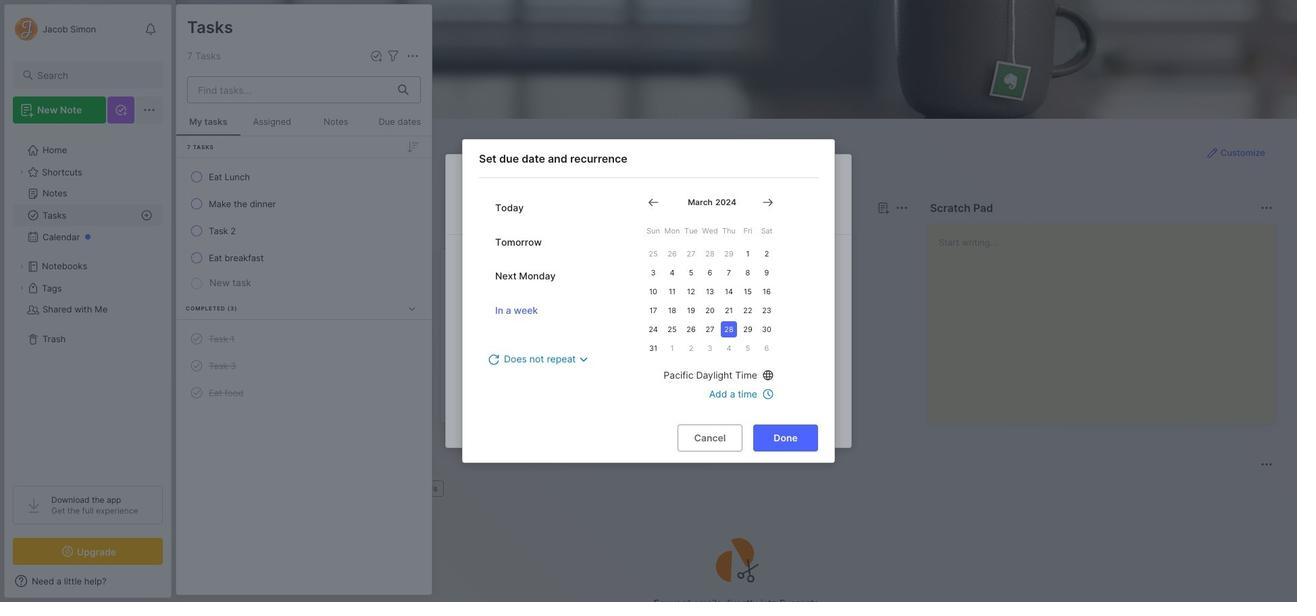 Task type: describe. For each thing, give the bounding box(es) containing it.
main element
[[0, 0, 176, 603]]

eat breakfast 3 cell
[[209, 251, 264, 265]]

7 row from the top
[[182, 381, 426, 405]]

task 1 0 cell
[[209, 332, 235, 346]]

new task image
[[370, 49, 383, 63]]

eat food 2 cell
[[209, 386, 244, 400]]

make the dinner 1 cell
[[209, 197, 276, 211]]

expand notebooks image
[[18, 263, 26, 271]]

task 2 2 cell
[[209, 224, 236, 238]]

2 horizontal spatial tab
[[406, 481, 444, 497]]

tree inside main element
[[5, 132, 171, 474]]

Find tasks… text field
[[190, 79, 390, 101]]

5 row from the top
[[182, 327, 426, 351]]

eat lunch 0 cell
[[209, 170, 250, 184]]

0 horizontal spatial tab
[[200, 224, 240, 241]]

Search text field
[[37, 69, 151, 82]]

Start writing… text field
[[939, 225, 1275, 413]]

March field
[[685, 197, 713, 208]]



Task type: vqa. For each thing, say whether or not it's contained in the screenshot.
the topmost more actions field
no



Task type: locate. For each thing, give the bounding box(es) containing it.
1 row from the top
[[182, 165, 426, 189]]

6 row from the top
[[182, 354, 426, 378]]

task 3 1 cell
[[209, 359, 236, 373]]

2024 field
[[713, 197, 736, 208]]

select a due date element
[[479, 178, 818, 412]]

collapse 01_completed image
[[405, 302, 419, 316]]

Dropdown List field
[[487, 349, 592, 370]]

expand tags image
[[18, 284, 26, 293]]

tree
[[5, 132, 171, 474]]

row group
[[176, 136, 432, 417], [197, 249, 684, 432]]

tab list
[[200, 224, 906, 241]]

tab
[[200, 224, 240, 241], [245, 224, 300, 241], [406, 481, 444, 497]]

4 row from the top
[[182, 246, 426, 270]]

None search field
[[37, 67, 151, 83]]

1 horizontal spatial tab
[[245, 224, 300, 241]]

row
[[182, 165, 426, 189], [182, 192, 426, 216], [182, 219, 426, 243], [182, 246, 426, 270], [182, 327, 426, 351], [182, 354, 426, 378], [182, 381, 426, 405]]

2 row from the top
[[182, 192, 426, 216]]

3 row from the top
[[182, 219, 426, 243]]

none search field inside main element
[[37, 67, 151, 83]]



